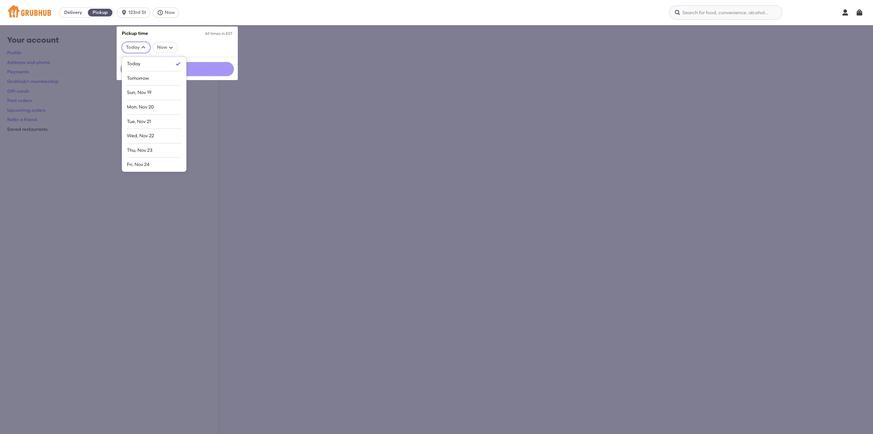 Task type: describe. For each thing, give the bounding box(es) containing it.
nov for fri,
[[135, 162, 143, 168]]

nov for mon,
[[139, 104, 147, 110]]

svg image for now
[[157, 9, 164, 16]]

sun, nov 19
[[127, 90, 151, 96]]

thu, nov 23
[[127, 148, 152, 153]]

wed, nov 22
[[127, 133, 154, 139]]

your account
[[7, 35, 59, 45]]

wed,
[[127, 133, 138, 139]]

today for the left svg image
[[126, 44, 140, 50]]

est
[[226, 31, 233, 36]]

fri, nov 24
[[127, 162, 149, 168]]

delivery button
[[60, 7, 87, 18]]

address and phone link
[[7, 60, 50, 65]]

pickup time
[[122, 31, 148, 36]]

profile
[[7, 50, 21, 56]]

and
[[26, 60, 35, 65]]

21
[[147, 119, 151, 124]]

tue,
[[127, 119, 136, 124]]

times
[[210, 31, 221, 36]]

past orders link
[[7, 98, 32, 103]]

20
[[149, 104, 154, 110]]

19
[[147, 90, 151, 96]]

upcoming orders
[[7, 108, 46, 113]]

refer a friend link
[[7, 117, 37, 123]]

grubhub+ membership link
[[7, 79, 58, 84]]

list box inside main navigation navigation
[[127, 57, 181, 172]]

refer a friend
[[7, 117, 37, 123]]

upcoming orders link
[[7, 108, 46, 113]]

24
[[144, 162, 149, 168]]

all times in est
[[205, 31, 233, 36]]

upcoming
[[7, 108, 30, 113]]

phone
[[36, 60, 50, 65]]

2 horizontal spatial svg image
[[169, 45, 174, 50]]

time
[[138, 31, 148, 36]]

today for check icon
[[127, 61, 140, 67]]

nov for tue,
[[137, 119, 146, 124]]

now button
[[153, 7, 182, 18]]

nov for sun,
[[137, 90, 146, 96]]

past orders
[[7, 98, 32, 103]]

profile link
[[7, 50, 21, 56]]

nov for thu,
[[138, 148, 146, 153]]

fri,
[[127, 162, 133, 168]]

pickup for pickup time
[[122, 31, 137, 36]]

payments link
[[7, 69, 29, 75]]

svg image for 123rd st
[[121, 9, 127, 16]]

gift cards link
[[7, 88, 29, 94]]

pickup for pickup
[[93, 10, 108, 15]]



Task type: locate. For each thing, give the bounding box(es) containing it.
22
[[149, 133, 154, 139]]

nov left the 21
[[137, 119, 146, 124]]

refer
[[7, 117, 19, 123]]

now inside button
[[165, 10, 175, 15]]

pickup left time
[[122, 31, 137, 36]]

membership
[[31, 79, 58, 84]]

gift
[[7, 88, 15, 94]]

0 vertical spatial today
[[126, 44, 140, 50]]

restaurants
[[22, 127, 48, 132]]

1 horizontal spatial svg image
[[157, 9, 164, 16]]

address
[[7, 60, 25, 65]]

nov left 23 at the left of the page
[[138, 148, 146, 153]]

saved restaurants link
[[7, 127, 48, 132]]

your
[[7, 35, 25, 45]]

saved restaurants
[[7, 127, 48, 132]]

0 vertical spatial orders
[[18, 98, 32, 103]]

st
[[142, 10, 146, 15]]

gift cards
[[7, 88, 29, 94]]

list box
[[127, 57, 181, 172]]

svg image up update
[[169, 45, 174, 50]]

123rd st
[[129, 10, 146, 15]]

today
[[126, 44, 140, 50], [127, 61, 140, 67]]

today option
[[127, 57, 181, 71]]

mon, nov 20
[[127, 104, 154, 110]]

1 horizontal spatial pickup
[[122, 31, 137, 36]]

saved
[[7, 127, 21, 132]]

pickup button
[[87, 7, 114, 18]]

now right st
[[165, 10, 175, 15]]

0 horizontal spatial pickup
[[93, 10, 108, 15]]

update
[[170, 67, 185, 71]]

1 vertical spatial pickup
[[122, 31, 137, 36]]

svg image inside 123rd st button
[[121, 9, 127, 16]]

1 vertical spatial now
[[157, 44, 167, 50]]

nov for wed,
[[139, 133, 148, 139]]

orders for past orders
[[18, 98, 32, 103]]

today up tomorrow
[[127, 61, 140, 67]]

1 horizontal spatial svg image
[[675, 9, 681, 16]]

2 horizontal spatial svg image
[[856, 9, 864, 16]]

account
[[26, 35, 59, 45]]

svg image inside now button
[[157, 9, 164, 16]]

today inside today option
[[127, 61, 140, 67]]

orders for upcoming orders
[[31, 108, 46, 113]]

nov left 22
[[139, 133, 148, 139]]

address and phone
[[7, 60, 50, 65]]

update button
[[121, 62, 234, 76]]

tomorrow
[[127, 76, 149, 81]]

nov left 24
[[135, 162, 143, 168]]

in
[[222, 31, 225, 36]]

nov
[[137, 90, 146, 96], [139, 104, 147, 110], [137, 119, 146, 124], [139, 133, 148, 139], [138, 148, 146, 153], [135, 162, 143, 168]]

today down pickup time
[[126, 44, 140, 50]]

svg image
[[856, 9, 864, 16], [675, 9, 681, 16], [141, 45, 146, 50]]

sun,
[[127, 90, 136, 96]]

0 horizontal spatial svg image
[[121, 9, 127, 16]]

tue, nov 21
[[127, 119, 151, 124]]

svg image
[[121, 9, 127, 16], [157, 9, 164, 16], [169, 45, 174, 50]]

pickup right delivery button
[[93, 10, 108, 15]]

main navigation navigation
[[0, 0, 873, 434]]

grubhub+
[[7, 79, 29, 84]]

thu,
[[127, 148, 136, 153]]

nov left "20"
[[139, 104, 147, 110]]

friend
[[24, 117, 37, 123]]

delivery
[[64, 10, 82, 15]]

now up today option
[[157, 44, 167, 50]]

a
[[20, 117, 23, 123]]

svg image left 123rd
[[121, 9, 127, 16]]

nov left 19
[[137, 90, 146, 96]]

mon,
[[127, 104, 138, 110]]

pickup
[[93, 10, 108, 15], [122, 31, 137, 36]]

past
[[7, 98, 17, 103]]

0 vertical spatial pickup
[[93, 10, 108, 15]]

0 vertical spatial now
[[165, 10, 175, 15]]

123rd st button
[[117, 7, 153, 18]]

orders
[[18, 98, 32, 103], [31, 108, 46, 113]]

check icon image
[[175, 61, 181, 67]]

list box containing today
[[127, 57, 181, 172]]

1 vertical spatial today
[[127, 61, 140, 67]]

pickup inside button
[[93, 10, 108, 15]]

grubhub+ membership
[[7, 79, 58, 84]]

1 vertical spatial orders
[[31, 108, 46, 113]]

all
[[205, 31, 210, 36]]

0 horizontal spatial svg image
[[141, 45, 146, 50]]

payments
[[7, 69, 29, 75]]

svg image right st
[[157, 9, 164, 16]]

cards
[[16, 88, 29, 94]]

23
[[147, 148, 152, 153]]

now
[[165, 10, 175, 15], [157, 44, 167, 50]]

123rd
[[129, 10, 140, 15]]

orders up friend
[[31, 108, 46, 113]]

orders up upcoming orders link
[[18, 98, 32, 103]]



Task type: vqa. For each thing, say whether or not it's contained in the screenshot.
1 week ago
no



